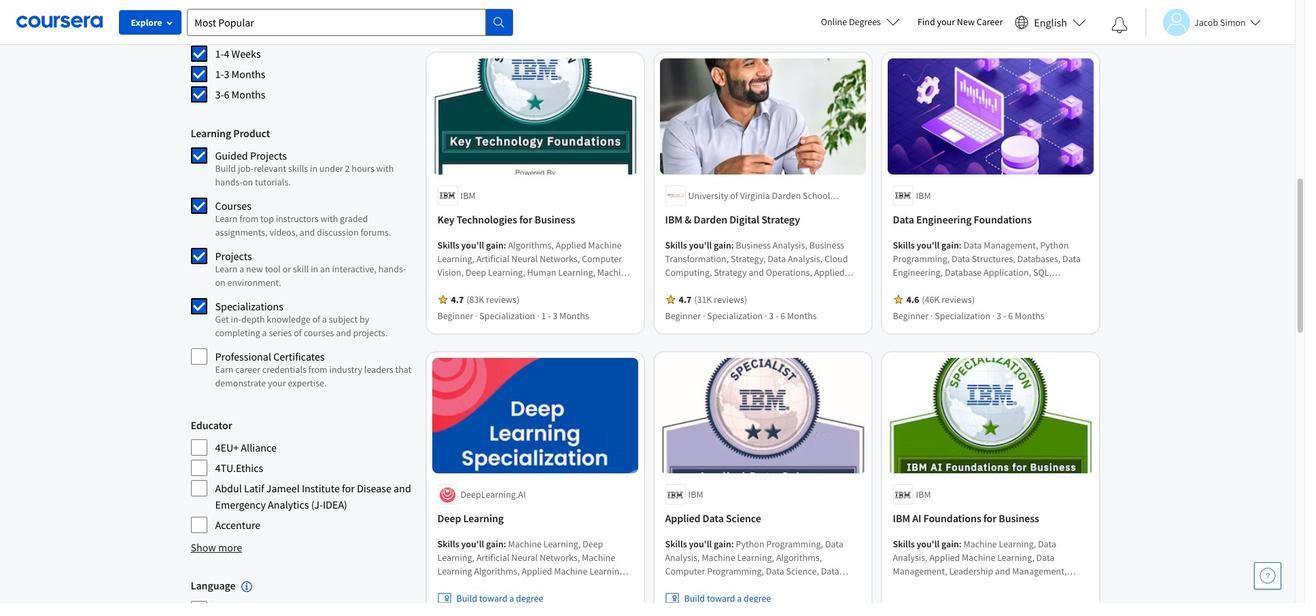 Task type: vqa. For each thing, say whether or not it's contained in the screenshot.
the Previous icon
no



Task type: locate. For each thing, give the bounding box(es) containing it.
beginner · specialization · 1 - 3 months
[[438, 10, 589, 23], [438, 310, 589, 322]]

:
[[504, 239, 506, 251], [731, 239, 734, 251], [959, 239, 962, 251], [504, 539, 506, 551], [731, 539, 734, 551], [959, 539, 962, 551]]

3
[[553, 10, 558, 23], [997, 10, 1002, 23], [224, 67, 229, 81], [553, 310, 558, 322], [769, 310, 774, 322], [997, 310, 1002, 322]]

ibm left &
[[665, 213, 683, 226]]

skills down ai at the bottom right of the page
[[893, 539, 915, 551]]

0 vertical spatial a
[[240, 263, 244, 275]]

1 horizontal spatial your
[[937, 16, 955, 28]]

from inside learn from top instructors with graded assignments, videos, and discussion forums.
[[240, 213, 259, 225]]

skills
[[438, 239, 459, 251], [665, 239, 687, 251], [893, 239, 915, 251], [438, 539, 459, 551], [665, 539, 687, 551], [893, 539, 915, 551]]

: down ibm ai foundations for business
[[959, 539, 962, 551]]

series
[[269, 327, 292, 339]]

specialization for data engineering foundations
[[935, 310, 991, 322]]

4.7
[[451, 294, 464, 306], [679, 294, 692, 306]]

: down key technologies for business
[[504, 239, 506, 251]]

of
[[730, 190, 738, 202], [312, 313, 320, 326], [294, 327, 302, 339]]

months
[[560, 10, 589, 23], [1015, 10, 1045, 23], [232, 67, 265, 81], [232, 88, 265, 101], [560, 310, 589, 322], [787, 310, 817, 322], [1015, 310, 1045, 322]]

specializations
[[215, 300, 283, 313]]

foundations right engineering
[[974, 213, 1032, 226]]

guided
[[215, 149, 248, 163]]

in inside build job-relevant skills in under 2 hours with hands-on tutorials.
[[310, 163, 318, 175]]

reviews) right (83k at left
[[486, 294, 520, 306]]

darden
[[772, 190, 801, 202], [694, 213, 728, 226]]

beginner for ibm & darden digital strategy
[[665, 310, 701, 322]]

ibm ai foundations for business link
[[893, 511, 1088, 527]]

idea)
[[323, 498, 347, 512]]

1- for 4
[[215, 47, 224, 61]]

you'll for learning
[[461, 539, 484, 551]]

coursera image
[[16, 11, 103, 33]]

hours
[[270, 27, 297, 40]]

0 vertical spatial hands-
[[215, 176, 243, 188]]

2 horizontal spatial for
[[984, 512, 997, 526]]

skills you'll gain : down engineering
[[893, 239, 964, 251]]

with right hours
[[376, 163, 394, 175]]

2 4.7 from the left
[[679, 294, 692, 306]]

1 4.7 from the left
[[451, 294, 464, 306]]

professional certificates
[[215, 350, 325, 364]]

data engineering foundations
[[893, 213, 1032, 226]]

specialization
[[480, 10, 535, 23], [935, 10, 991, 23], [480, 310, 535, 322], [707, 310, 763, 322], [935, 310, 991, 322]]

you'll down &
[[689, 239, 712, 251]]

2 reviews) from the left
[[714, 294, 747, 306]]

gain for learning
[[486, 539, 504, 551]]

on left environment.
[[215, 277, 226, 289]]

beginner for data engineering foundations
[[893, 310, 929, 322]]

ibm ai foundations for business
[[893, 512, 1040, 526]]

1 vertical spatial learning
[[463, 512, 504, 526]]

learn up assignments,
[[215, 213, 238, 225]]

skills for deep learning
[[438, 539, 459, 551]]

strategy
[[762, 213, 800, 226]]

gain down ibm ai foundations for business
[[942, 539, 959, 551]]

1 vertical spatial with
[[321, 213, 338, 225]]

ibm up engineering
[[916, 190, 931, 202]]

2 vertical spatial a
[[262, 327, 267, 339]]

1 horizontal spatial darden
[[772, 190, 801, 202]]

skills you'll gain : for ai
[[893, 539, 964, 551]]

beginner · specialization · 3 - 6 months for data engineering foundations
[[893, 310, 1045, 322]]

ibm up ai at the bottom right of the page
[[916, 489, 931, 501]]

0 vertical spatial learning
[[191, 126, 231, 140]]

skills you'll gain : down ai at the bottom right of the page
[[893, 539, 964, 551]]

1 vertical spatial 1
[[541, 310, 546, 322]]

skills for applied data science
[[665, 539, 687, 551]]

from up expertise.
[[308, 364, 328, 376]]

1 horizontal spatial from
[[308, 364, 328, 376]]

2 vertical spatial for
[[984, 512, 997, 526]]

applied data science link
[[665, 511, 860, 527]]

1 reviews) from the left
[[486, 294, 520, 306]]

and inside learn from top instructors with graded assignments, videos, and discussion forums.
[[300, 226, 315, 239]]

from inside earn career credentials from industry leaders that demonstrate your expertise.
[[308, 364, 328, 376]]

1 vertical spatial beginner · specialization · 1 - 3 months
[[438, 310, 589, 322]]

beginner · specialization · 3 - 6 months for ibm & darden digital strategy
[[665, 310, 817, 322]]

2 horizontal spatial and
[[394, 482, 411, 496]]

you'll down applied data science
[[689, 539, 712, 551]]

technologies
[[457, 213, 517, 226]]

0 vertical spatial data
[[893, 213, 914, 226]]

0 horizontal spatial data
[[703, 512, 724, 526]]

you'll down ai at the bottom right of the page
[[917, 539, 940, 551]]

1- up 3-
[[215, 67, 224, 81]]

skills you'll gain : down applied data science
[[665, 539, 736, 551]]

1 1 from the top
[[541, 10, 546, 23]]

learn inside learn from top instructors with graded assignments, videos, and discussion forums.
[[215, 213, 238, 225]]

0 vertical spatial with
[[376, 163, 394, 175]]

None search field
[[187, 8, 513, 36]]

jacob
[[1195, 16, 1219, 28]]

0 horizontal spatial business
[[535, 213, 575, 226]]

1 vertical spatial learn
[[215, 263, 238, 275]]

1
[[541, 10, 546, 23], [541, 310, 546, 322]]

for
[[519, 213, 533, 226], [342, 482, 355, 496], [984, 512, 997, 526]]

completing
[[215, 327, 260, 339]]

disease
[[357, 482, 392, 496]]

0 vertical spatial business
[[535, 213, 575, 226]]

1 horizontal spatial with
[[376, 163, 394, 175]]

4.7 for &
[[679, 294, 692, 306]]

learn for courses
[[215, 213, 238, 225]]

gain for engineering
[[942, 239, 959, 251]]

learn from top instructors with graded assignments, videos, and discussion forums.
[[215, 213, 391, 239]]

1 vertical spatial on
[[215, 277, 226, 289]]

0 horizontal spatial on
[[215, 277, 226, 289]]

0 vertical spatial 1
[[541, 10, 546, 23]]

1 vertical spatial and
[[336, 327, 351, 339]]

0 vertical spatial on
[[243, 176, 253, 188]]

your down credentials at the left bottom of page
[[268, 377, 286, 390]]

reviews) for digital
[[714, 294, 747, 306]]

0 vertical spatial for
[[519, 213, 533, 226]]

(83k
[[467, 294, 484, 306]]

skills you'll gain : down 'technologies'
[[438, 239, 508, 251]]

your
[[937, 16, 955, 28], [268, 377, 286, 390]]

2 vertical spatial and
[[394, 482, 411, 496]]

1 1- from the top
[[215, 47, 224, 61]]

applied data science
[[665, 512, 761, 526]]

learning inside deep learning 'link'
[[463, 512, 504, 526]]

·
[[475, 10, 478, 23], [537, 10, 540, 23], [931, 10, 933, 23], [993, 10, 995, 23], [475, 310, 478, 322], [537, 310, 540, 322], [703, 310, 705, 322], [765, 310, 767, 322], [931, 310, 933, 322], [993, 310, 995, 322]]

0 vertical spatial in
[[310, 163, 318, 175]]

1 horizontal spatial on
[[243, 176, 253, 188]]

2 learn from the top
[[215, 263, 238, 275]]

2 right than
[[262, 27, 268, 40]]

1 vertical spatial darden
[[694, 213, 728, 226]]

hands-
[[215, 176, 243, 188], [379, 263, 406, 275]]

6 inside duration group
[[224, 88, 229, 101]]

hands- for projects
[[379, 263, 406, 275]]

0 horizontal spatial 2
[[262, 27, 268, 40]]

educator group
[[191, 417, 413, 534]]

1 horizontal spatial 4.7
[[679, 294, 692, 306]]

0 vertical spatial your
[[937, 16, 955, 28]]

1 vertical spatial in
[[311, 263, 318, 275]]

projects down assignments,
[[215, 250, 252, 263]]

4
[[224, 47, 229, 61]]

guided projects
[[215, 149, 287, 163]]

: down science
[[731, 539, 734, 551]]

4.7 for technologies
[[451, 294, 464, 306]]

: down ibm & darden digital strategy
[[731, 239, 734, 251]]

in inside learn a new tool or skill in an interactive, hands- on environment.
[[311, 263, 318, 275]]

0 vertical spatial foundations
[[974, 213, 1032, 226]]

1 vertical spatial your
[[268, 377, 286, 390]]

alliance
[[241, 441, 277, 455]]

in
[[310, 163, 318, 175], [311, 263, 318, 275]]

2 beginner · specialization · 1 - 3 months from the top
[[438, 310, 589, 322]]

skills down "deep"
[[438, 539, 459, 551]]

0 horizontal spatial your
[[268, 377, 286, 390]]

you'll down 'technologies'
[[461, 239, 484, 251]]

1-
[[215, 47, 224, 61], [215, 67, 224, 81]]

on for guided projects
[[243, 176, 253, 188]]

2 inside duration group
[[262, 27, 268, 40]]

1 vertical spatial 2
[[345, 163, 350, 175]]

skills up 4.6
[[893, 239, 915, 251]]

engineering
[[916, 213, 972, 226]]

skills you'll gain : down &
[[665, 239, 736, 251]]

1- down 'less'
[[215, 47, 224, 61]]

2 1- from the top
[[215, 67, 224, 81]]

reviews) right (31k
[[714, 294, 747, 306]]

english
[[1034, 15, 1067, 29]]

less
[[215, 27, 235, 40]]

skills down &
[[665, 239, 687, 251]]

0 horizontal spatial 4.7
[[451, 294, 464, 306]]

you'll down engineering
[[917, 239, 940, 251]]

courses
[[304, 327, 334, 339]]

latif
[[244, 482, 264, 496]]

darden up strategy
[[772, 190, 801, 202]]

0 vertical spatial from
[[240, 213, 259, 225]]

skills
[[288, 163, 308, 175]]

learning product group
[[191, 125, 413, 396]]

0 vertical spatial learn
[[215, 213, 238, 225]]

learn inside learn a new tool or skill in an interactive, hands- on environment.
[[215, 263, 238, 275]]

and down "instructors"
[[300, 226, 315, 239]]

projects
[[250, 149, 287, 163], [215, 250, 252, 263]]

1 vertical spatial 1-
[[215, 67, 224, 81]]

data left engineering
[[893, 213, 914, 226]]

gain down applied data science
[[714, 539, 731, 551]]

new
[[957, 16, 975, 28]]

on inside learn a new tool or skill in an interactive, hands- on environment.
[[215, 277, 226, 289]]

gain for data
[[714, 539, 731, 551]]

skills for data engineering foundations
[[893, 239, 915, 251]]

1 learn from the top
[[215, 213, 238, 225]]

0 horizontal spatial for
[[342, 482, 355, 496]]

0 horizontal spatial and
[[300, 226, 315, 239]]

foundations for engineering
[[974, 213, 1032, 226]]

a left series
[[262, 327, 267, 339]]

expertise.
[[288, 377, 327, 390]]

ibm for applied
[[688, 489, 703, 501]]

- for ibm & darden digital strategy
[[776, 310, 779, 322]]

show more
[[191, 541, 242, 555]]

and inside abdul latif jameel institute for disease and emergency analytics (j-idea)
[[394, 482, 411, 496]]

: for technologies
[[504, 239, 506, 251]]

4.7 left (83k at left
[[451, 294, 464, 306]]

2 1 from the top
[[541, 310, 546, 322]]

: down "data engineering foundations"
[[959, 239, 962, 251]]

ibm up applied
[[688, 489, 703, 501]]

1 vertical spatial data
[[703, 512, 724, 526]]

1- for 3
[[215, 67, 224, 81]]

simon
[[1220, 16, 1246, 28]]

gain down ibm & darden digital strategy
[[714, 239, 731, 251]]

1 vertical spatial a
[[322, 313, 327, 326]]

: down deep learning 'link'
[[504, 539, 506, 551]]

reviews) for business
[[486, 294, 520, 306]]

reviews) right (46k in the right of the page
[[942, 294, 975, 306]]

credentials
[[262, 364, 307, 376]]

data
[[893, 213, 914, 226], [703, 512, 724, 526]]

find
[[918, 16, 935, 28]]

darden right &
[[694, 213, 728, 226]]

learn left new
[[215, 263, 238, 275]]

you'll for &
[[689, 239, 712, 251]]

hands- for guided projects
[[215, 176, 243, 188]]

in right the skills
[[310, 163, 318, 175]]

institute
[[302, 482, 340, 496]]

gain down 'technologies'
[[486, 239, 504, 251]]

beginner · specialization · 3 - 6 months
[[893, 10, 1045, 23], [665, 310, 817, 322], [893, 310, 1045, 322]]

1 horizontal spatial and
[[336, 327, 351, 339]]

hands- inside learn a new tool or skill in an interactive, hands- on environment.
[[379, 263, 406, 275]]

1 vertical spatial of
[[312, 313, 320, 326]]

0 vertical spatial and
[[300, 226, 315, 239]]

with up discussion
[[321, 213, 338, 225]]

skills down key
[[438, 239, 459, 251]]

4.7 left (31k
[[679, 294, 692, 306]]

depth
[[241, 313, 265, 326]]

darden inside the university of virginia darden school foundation
[[772, 190, 801, 202]]

find your new career
[[918, 16, 1003, 28]]

foundations
[[974, 213, 1032, 226], [924, 512, 982, 526]]

2 left hours
[[345, 163, 350, 175]]

1-3 months
[[215, 67, 265, 81]]

duration group
[[191, 3, 413, 103]]

What do you want to learn? text field
[[187, 8, 486, 36]]

0 horizontal spatial a
[[240, 263, 244, 275]]

you'll for data
[[689, 539, 712, 551]]

gain down engineering
[[942, 239, 959, 251]]

learn for projects
[[215, 263, 238, 275]]

0 vertical spatial of
[[730, 190, 738, 202]]

1 vertical spatial hands-
[[379, 263, 406, 275]]

you'll down "deep learning"
[[461, 539, 484, 551]]

1 vertical spatial from
[[308, 364, 328, 376]]

0 horizontal spatial hands-
[[215, 176, 243, 188]]

1 vertical spatial foundations
[[924, 512, 982, 526]]

a left new
[[240, 263, 244, 275]]

1 vertical spatial business
[[999, 512, 1040, 526]]

a
[[240, 263, 244, 275], [322, 313, 327, 326], [262, 327, 267, 339]]

of up courses
[[312, 313, 320, 326]]

data left science
[[703, 512, 724, 526]]

your right "find"
[[937, 16, 955, 28]]

on down 'job-'
[[243, 176, 253, 188]]

-
[[548, 10, 551, 23], [1004, 10, 1007, 23], [548, 310, 551, 322], [776, 310, 779, 322], [1004, 310, 1007, 322]]

2 horizontal spatial of
[[730, 190, 738, 202]]

0 horizontal spatial reviews)
[[486, 294, 520, 306]]

projects up tutorials.
[[250, 149, 287, 163]]

hands- down build on the left top of the page
[[215, 176, 243, 188]]

0 vertical spatial beginner · specialization · 1 - 3 months
[[438, 10, 589, 23]]

1 horizontal spatial learning
[[463, 512, 504, 526]]

learn
[[215, 213, 238, 225], [215, 263, 238, 275]]

6
[[1008, 10, 1013, 23], [224, 88, 229, 101], [781, 310, 785, 322], [1008, 310, 1013, 322]]

3-6 months
[[215, 88, 265, 101]]

get in-depth knowledge of a subject by completing a series of courses and projects.
[[215, 313, 388, 339]]

foundations right ai at the bottom right of the page
[[924, 512, 982, 526]]

skills for ibm & darden digital strategy
[[665, 239, 687, 251]]

on
[[243, 176, 253, 188], [215, 277, 226, 289]]

2 inside build job-relevant skills in under 2 hours with hands-on tutorials.
[[345, 163, 350, 175]]

1 horizontal spatial hands-
[[379, 263, 406, 275]]

show
[[191, 541, 216, 555]]

gain for technologies
[[486, 239, 504, 251]]

and down subject
[[336, 327, 351, 339]]

you'll for technologies
[[461, 239, 484, 251]]

online degrees button
[[810, 7, 911, 37]]

earn
[[215, 364, 234, 376]]

hands- right 'interactive,' at top left
[[379, 263, 406, 275]]

0 horizontal spatial with
[[321, 213, 338, 225]]

a up courses
[[322, 313, 327, 326]]

skills you'll gain : down "deep learning"
[[438, 539, 508, 551]]

0 vertical spatial 2
[[262, 27, 268, 40]]

1 horizontal spatial for
[[519, 213, 533, 226]]

from up assignments,
[[240, 213, 259, 225]]

1 vertical spatial for
[[342, 482, 355, 496]]

2 horizontal spatial reviews)
[[942, 294, 975, 306]]

0 horizontal spatial of
[[294, 327, 302, 339]]

and right disease
[[394, 482, 411, 496]]

business
[[535, 213, 575, 226], [999, 512, 1040, 526]]

0 vertical spatial darden
[[772, 190, 801, 202]]

specialization for key technologies for business
[[480, 310, 535, 322]]

language group
[[191, 578, 413, 604]]

learning up guided
[[191, 126, 231, 140]]

1 horizontal spatial reviews)
[[714, 294, 747, 306]]

in left the an at the left of the page
[[311, 263, 318, 275]]

0 vertical spatial 1-
[[215, 47, 224, 61]]

0 horizontal spatial learning
[[191, 126, 231, 140]]

hands- inside build job-relevant skills in under 2 hours with hands-on tutorials.
[[215, 176, 243, 188]]

reviews)
[[486, 294, 520, 306], [714, 294, 747, 306], [942, 294, 975, 306]]

of down the knowledge
[[294, 327, 302, 339]]

of left virginia
[[730, 190, 738, 202]]

0 horizontal spatial from
[[240, 213, 259, 225]]

skills down applied
[[665, 539, 687, 551]]

of inside the university of virginia darden school foundation
[[730, 190, 738, 202]]

ibm up 'technologies'
[[461, 190, 476, 202]]

1 beginner · specialization · 1 - 3 months from the top
[[438, 10, 589, 23]]

digital
[[730, 213, 760, 226]]

gain down "deep learning"
[[486, 539, 504, 551]]

learning down deeplearning.ai
[[463, 512, 504, 526]]

on inside build job-relevant skills in under 2 hours with hands-on tutorials.
[[243, 176, 253, 188]]

1 horizontal spatial 2
[[345, 163, 350, 175]]



Task type: describe. For each thing, give the bounding box(es) containing it.
school
[[803, 190, 830, 202]]

skill
[[293, 263, 309, 275]]

university
[[688, 190, 729, 202]]

1-4 weeks
[[215, 47, 261, 61]]

interactive,
[[332, 263, 377, 275]]

professional
[[215, 350, 271, 364]]

tool
[[265, 263, 281, 275]]

1 vertical spatial projects
[[215, 250, 252, 263]]

ai
[[913, 512, 922, 526]]

environment.
[[227, 277, 281, 289]]

: for &
[[731, 239, 734, 251]]

jameel
[[266, 482, 300, 496]]

jacob simon button
[[1146, 8, 1261, 36]]

degrees
[[849, 16, 881, 28]]

duration
[[191, 4, 231, 18]]

by
[[360, 313, 369, 326]]

skills you'll gain : for learning
[[438, 539, 508, 551]]

key technologies for business
[[438, 213, 575, 226]]

key
[[438, 213, 455, 226]]

science
[[726, 512, 761, 526]]

certificates
[[273, 350, 325, 364]]

under
[[319, 163, 343, 175]]

learn a new tool or skill in an interactive, hands- on environment.
[[215, 263, 406, 289]]

skills for key technologies for business
[[438, 239, 459, 251]]

deeplearning.ai
[[461, 489, 526, 501]]

3-
[[215, 88, 224, 101]]

- for key technologies for business
[[548, 310, 551, 322]]

gain for ai
[[942, 539, 959, 551]]

skills you'll gain : for &
[[665, 239, 736, 251]]

new
[[246, 263, 263, 275]]

you'll for ai
[[917, 539, 940, 551]]

top
[[260, 213, 274, 225]]

key technologies for business link
[[438, 211, 633, 228]]

less than 2 hours
[[215, 27, 297, 40]]

beginner for key technologies for business
[[438, 310, 473, 322]]

- for data engineering foundations
[[1004, 310, 1007, 322]]

courses
[[215, 199, 251, 213]]

than
[[237, 27, 260, 40]]

: for data
[[731, 539, 734, 551]]

educator
[[191, 419, 232, 432]]

you'll for engineering
[[917, 239, 940, 251]]

instructors
[[276, 213, 319, 225]]

(j-
[[311, 498, 323, 512]]

(31k
[[694, 294, 712, 306]]

ibm for data
[[916, 190, 931, 202]]

3 inside duration group
[[224, 67, 229, 81]]

: for ai
[[959, 539, 962, 551]]

1 horizontal spatial a
[[262, 327, 267, 339]]

0 vertical spatial projects
[[250, 149, 287, 163]]

(46k
[[922, 294, 940, 306]]

relevant
[[254, 163, 286, 175]]

skills you'll gain : for data
[[665, 539, 736, 551]]

on for projects
[[215, 277, 226, 289]]

job-
[[238, 163, 254, 175]]

information about this filter group image
[[241, 582, 252, 593]]

with inside build job-relevant skills in under 2 hours with hands-on tutorials.
[[376, 163, 394, 175]]

industry
[[329, 364, 362, 376]]

skills for ibm ai foundations for business
[[893, 539, 915, 551]]

subject
[[329, 313, 358, 326]]

4.7 (31k reviews)
[[679, 294, 747, 306]]

hours
[[352, 163, 374, 175]]

find your new career link
[[911, 14, 1010, 31]]

with inside learn from top instructors with graded assignments, videos, and discussion forums.
[[321, 213, 338, 225]]

accenture
[[215, 519, 261, 532]]

university of virginia darden school foundation
[[688, 190, 830, 215]]

skills you'll gain : for technologies
[[438, 239, 508, 251]]

1 horizontal spatial business
[[999, 512, 1040, 526]]

show notifications image
[[1112, 17, 1128, 33]]

online degrees
[[821, 16, 881, 28]]

english button
[[1010, 0, 1092, 44]]

graded
[[340, 213, 368, 225]]

1 horizontal spatial data
[[893, 213, 914, 226]]

emergency
[[215, 498, 266, 512]]

ibm left ai at the bottom right of the page
[[893, 512, 911, 526]]

ibm for ibm
[[916, 489, 931, 501]]

4.6
[[907, 294, 919, 306]]

analytics
[[268, 498, 309, 512]]

an
[[320, 263, 330, 275]]

4tu.ethics
[[215, 462, 263, 475]]

forums.
[[361, 226, 391, 239]]

4eu+ alliance
[[215, 441, 277, 455]]

demonstrate
[[215, 377, 266, 390]]

3 reviews) from the left
[[942, 294, 975, 306]]

foundations for ai
[[924, 512, 982, 526]]

1 horizontal spatial of
[[312, 313, 320, 326]]

earn career credentials from industry leaders that demonstrate your expertise.
[[215, 364, 412, 390]]

and inside get in-depth knowledge of a subject by completing a series of courses and projects.
[[336, 327, 351, 339]]

leaders
[[364, 364, 393, 376]]

2 horizontal spatial a
[[322, 313, 327, 326]]

foundation
[[688, 203, 734, 215]]

that
[[395, 364, 412, 376]]

data engineering foundations link
[[893, 211, 1088, 228]]

: for engineering
[[959, 239, 962, 251]]

: for learning
[[504, 539, 506, 551]]

ibm & darden digital strategy link
[[665, 211, 860, 228]]

a inside learn a new tool or skill in an interactive, hands- on environment.
[[240, 263, 244, 275]]

product
[[233, 126, 270, 140]]

knowledge
[[267, 313, 310, 326]]

&
[[685, 213, 692, 226]]

0 horizontal spatial darden
[[694, 213, 728, 226]]

skills you'll gain : for engineering
[[893, 239, 964, 251]]

applied
[[665, 512, 701, 526]]

4.6 (46k reviews)
[[907, 294, 975, 306]]

for inside abdul latif jameel institute for disease and emergency analytics (j-idea)
[[342, 482, 355, 496]]

2 vertical spatial of
[[294, 327, 302, 339]]

tutorials.
[[255, 176, 291, 188]]

ibm for key
[[461, 190, 476, 202]]

build job-relevant skills in under 2 hours with hands-on tutorials.
[[215, 163, 394, 188]]

or
[[283, 263, 291, 275]]

specialization for ibm & darden digital strategy
[[707, 310, 763, 322]]

more
[[218, 541, 242, 555]]

discussion
[[317, 226, 359, 239]]

learning inside group
[[191, 126, 231, 140]]

career
[[977, 16, 1003, 28]]

show more button
[[191, 540, 242, 556]]

in-
[[231, 313, 241, 326]]

gain for &
[[714, 239, 731, 251]]

explore
[[131, 16, 162, 29]]

online
[[821, 16, 847, 28]]

your inside earn career credentials from industry leaders that demonstrate your expertise.
[[268, 377, 286, 390]]

help center image
[[1260, 568, 1276, 585]]

get
[[215, 313, 229, 326]]

weeks
[[232, 47, 261, 61]]

4eu+
[[215, 441, 239, 455]]

deep learning link
[[438, 511, 633, 527]]



